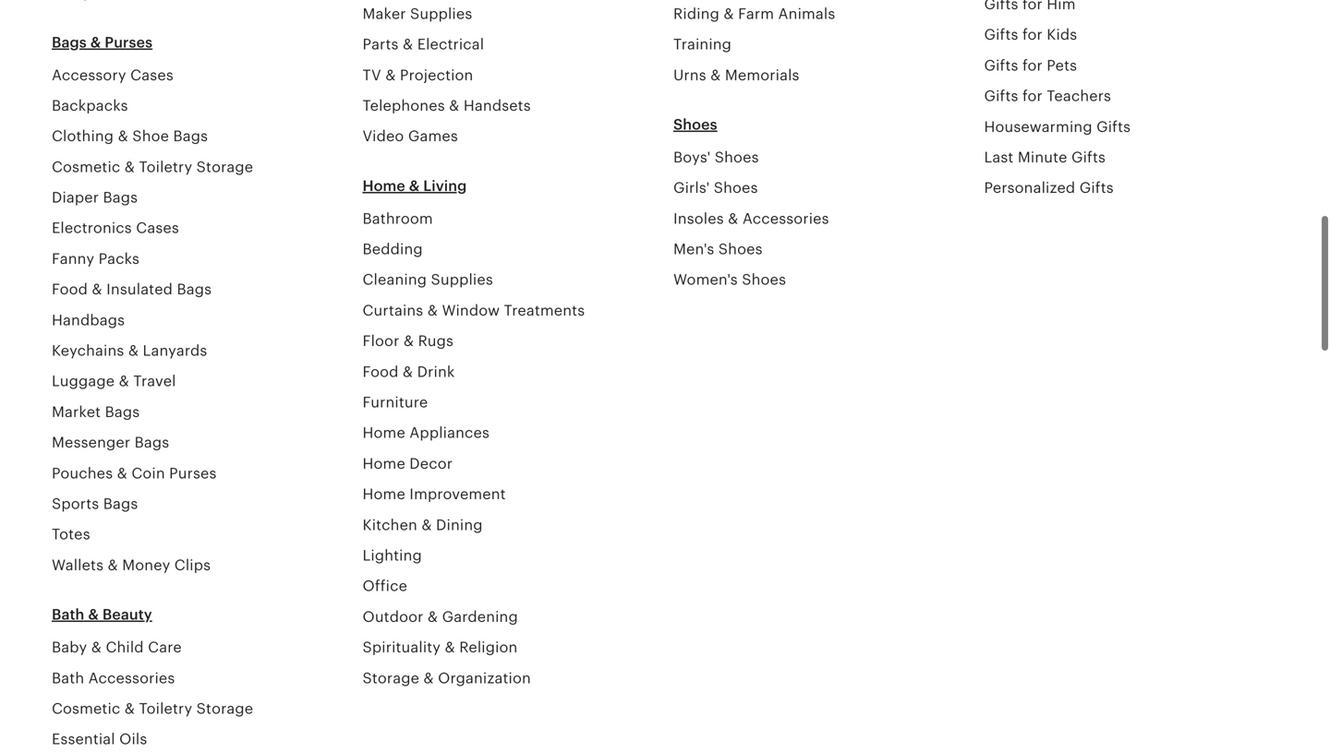 Task type: describe. For each thing, give the bounding box(es) containing it.
& for bath & beauty link on the bottom left of page
[[88, 607, 99, 624]]

food & insulated bags
[[52, 281, 212, 298]]

fanny packs link
[[52, 251, 140, 267]]

floor & rugs link
[[363, 333, 454, 350]]

for for kids
[[1023, 26, 1043, 43]]

urns & memorials
[[674, 67, 800, 83]]

gifts down gifts for kids link
[[984, 57, 1019, 74]]

gifts for pets
[[984, 57, 1077, 74]]

tv & projection
[[363, 67, 473, 83]]

baby & child care link
[[52, 640, 182, 657]]

& for baby & child care link at the bottom left of the page
[[91, 640, 102, 657]]

luggage
[[52, 373, 115, 390]]

totes
[[52, 527, 90, 543]]

home for home & living
[[363, 178, 405, 194]]

curtains & window treatments
[[363, 303, 585, 319]]

outdoor
[[363, 609, 424, 626]]

shoes up boys'
[[674, 116, 718, 133]]

& for curtains & window treatments link
[[428, 303, 438, 319]]

beauty
[[102, 607, 152, 624]]

video games
[[363, 128, 458, 145]]

kids
[[1047, 26, 1078, 43]]

supplies for maker supplies
[[410, 5, 472, 22]]

window
[[442, 303, 500, 319]]

religion
[[459, 640, 518, 657]]

gifts down 'last minute gifts'
[[1080, 180, 1114, 196]]

bathroom
[[363, 211, 433, 227]]

& for parts & electrical link
[[403, 36, 413, 53]]

urns & memorials link
[[674, 67, 800, 83]]

gifts up gifts for pets
[[984, 26, 1019, 43]]

0 vertical spatial accessories
[[743, 211, 829, 227]]

kitchen & dining link
[[363, 517, 483, 534]]

pouches & coin purses
[[52, 465, 217, 482]]

0 horizontal spatial accessories
[[88, 671, 175, 687]]

coin
[[132, 465, 165, 482]]

& for pouches & coin purses link in the left bottom of the page
[[117, 465, 127, 482]]

lighting
[[363, 548, 422, 564]]

girls' shoes link
[[674, 180, 758, 196]]

video
[[363, 128, 404, 145]]

market
[[52, 404, 101, 421]]

animals
[[778, 5, 836, 22]]

luggage & travel link
[[52, 373, 176, 390]]

bags right insulated on the top of the page
[[177, 281, 212, 298]]

backpacks link
[[52, 97, 128, 114]]

office
[[363, 579, 407, 595]]

gifts down the housewarming gifts
[[1072, 149, 1106, 166]]

drink
[[417, 364, 455, 380]]

shoes for boys'
[[715, 149, 759, 166]]

telephones & handsets
[[363, 97, 531, 114]]

lanyards
[[143, 343, 207, 359]]

men's
[[674, 241, 715, 258]]

parts & electrical link
[[363, 36, 484, 53]]

pouches
[[52, 465, 113, 482]]

parts
[[363, 36, 399, 53]]

home appliances link
[[363, 425, 490, 442]]

personalized gifts
[[984, 180, 1114, 196]]

bath & beauty link
[[52, 607, 152, 624]]

messenger bags
[[52, 435, 169, 451]]

fanny
[[52, 251, 94, 267]]

storage & organization
[[363, 671, 531, 687]]

money
[[122, 557, 170, 574]]

gifts down teachers
[[1097, 118, 1131, 135]]

electronics cases
[[52, 220, 179, 237]]

men's shoes
[[674, 241, 763, 258]]

projection
[[400, 67, 473, 83]]

training link
[[674, 36, 732, 53]]

home appliances
[[363, 425, 490, 442]]

bags down luggage & travel
[[105, 404, 140, 421]]

market bags link
[[52, 404, 140, 421]]

sports bags link
[[52, 496, 138, 513]]

office link
[[363, 579, 407, 595]]

essential oils link
[[52, 732, 147, 749]]

& for 'keychains & lanyards' link
[[128, 343, 139, 359]]

travel
[[133, 373, 176, 390]]

keychains
[[52, 343, 124, 359]]

home for home decor
[[363, 456, 406, 472]]

bath for bath & beauty
[[52, 607, 84, 624]]

riding
[[674, 5, 720, 22]]

essential
[[52, 732, 115, 749]]

last minute gifts
[[984, 149, 1106, 166]]

bags right shoe
[[173, 128, 208, 145]]

backpacks
[[52, 97, 128, 114]]

clothing & shoe bags link
[[52, 128, 208, 145]]

home & living
[[363, 178, 467, 194]]

housewarming gifts link
[[984, 118, 1131, 135]]

last minute gifts link
[[984, 149, 1106, 166]]

boys' shoes link
[[674, 149, 759, 166]]

diaper
[[52, 189, 99, 206]]

living
[[423, 178, 467, 194]]

riding & farm animals
[[674, 5, 836, 22]]

wallets & money clips
[[52, 557, 211, 574]]

& for first 'cosmetic & toiletry storage' link from the bottom
[[125, 701, 135, 718]]

for for pets
[[1023, 57, 1043, 74]]

& for food & insulated bags link
[[92, 281, 102, 298]]

women's
[[674, 272, 738, 288]]

toiletry for first 'cosmetic & toiletry storage' link
[[139, 159, 192, 175]]

keychains & lanyards
[[52, 343, 207, 359]]

& for outdoor & gardening link
[[428, 609, 438, 626]]

accessory cases
[[52, 67, 174, 83]]

urns
[[674, 67, 707, 83]]

home improvement
[[363, 487, 506, 503]]

food for food & drink
[[363, 364, 399, 380]]

toiletry for first 'cosmetic & toiletry storage' link from the bottom
[[139, 701, 192, 718]]

maker
[[363, 5, 406, 22]]

cosmetic & toiletry storage for first 'cosmetic & toiletry storage' link
[[52, 159, 253, 175]]

0 vertical spatial storage
[[196, 159, 253, 175]]

handbags link
[[52, 312, 125, 329]]

parts & electrical
[[363, 36, 484, 53]]

insoles & accessories
[[674, 211, 829, 227]]

0 horizontal spatial purses
[[105, 34, 153, 51]]



Task type: locate. For each thing, give the bounding box(es) containing it.
1 vertical spatial accessories
[[88, 671, 175, 687]]

insulated
[[106, 281, 173, 298]]

shoes for girls'
[[714, 180, 758, 196]]

sports bags
[[52, 496, 138, 513]]

kitchen & dining
[[363, 517, 483, 534]]

& for tv & projection link
[[385, 67, 396, 83]]

1 vertical spatial storage
[[363, 671, 419, 687]]

1 horizontal spatial food
[[363, 364, 399, 380]]

1 toiletry from the top
[[139, 159, 192, 175]]

training
[[674, 36, 732, 53]]

spirituality & religion
[[363, 640, 518, 657]]

& right parts
[[403, 36, 413, 53]]

1 vertical spatial cosmetic & toiletry storage
[[52, 701, 253, 718]]

improvement
[[410, 487, 506, 503]]

care
[[148, 640, 182, 657]]

gifts down gifts for pets link at top
[[984, 88, 1019, 104]]

cases for accessory cases
[[130, 67, 174, 83]]

& up storage & organization "link"
[[445, 640, 455, 657]]

girls' shoes
[[674, 180, 758, 196]]

1 vertical spatial cosmetic & toiletry storage link
[[52, 701, 253, 718]]

1 cosmetic & toiletry storage from the top
[[52, 159, 253, 175]]

keychains & lanyards link
[[52, 343, 207, 359]]

1 horizontal spatial purses
[[169, 465, 217, 482]]

sports
[[52, 496, 99, 513]]

1 horizontal spatial accessories
[[743, 211, 829, 227]]

wallets & money clips link
[[52, 557, 211, 574]]

food & insulated bags link
[[52, 281, 212, 298]]

shoes down insoles & accessories
[[719, 241, 763, 258]]

accessories down child
[[88, 671, 175, 687]]

1 vertical spatial for
[[1023, 57, 1043, 74]]

2 home from the top
[[363, 425, 406, 442]]

clips
[[174, 557, 211, 574]]

spirituality & religion link
[[363, 640, 518, 657]]

2 cosmetic & toiletry storage link from the top
[[52, 701, 253, 718]]

cases
[[130, 67, 174, 83], [136, 220, 179, 237]]

& left shoe
[[118, 128, 128, 145]]

1 home from the top
[[363, 178, 405, 194]]

spirituality
[[363, 640, 441, 657]]

purses up accessory cases
[[105, 34, 153, 51]]

0 vertical spatial cosmetic
[[52, 159, 120, 175]]

fanny packs
[[52, 251, 140, 267]]

home down furniture link
[[363, 425, 406, 442]]

food down floor
[[363, 364, 399, 380]]

men's shoes link
[[674, 241, 763, 258]]

women's shoes
[[674, 272, 786, 288]]

& for the floor & rugs 'link'
[[404, 333, 414, 350]]

home left decor
[[363, 456, 406, 472]]

purses
[[105, 34, 153, 51], [169, 465, 217, 482]]

cleaning supplies link
[[363, 272, 493, 288]]

shoes up the insoles & accessories link
[[714, 180, 758, 196]]

gifts for teachers
[[984, 88, 1112, 104]]

shoes
[[674, 116, 718, 133], [715, 149, 759, 166], [714, 180, 758, 196], [719, 241, 763, 258], [742, 272, 786, 288]]

4 home from the top
[[363, 487, 406, 503]]

& up the men's shoes
[[728, 211, 739, 227]]

0 vertical spatial cosmetic & toiletry storage link
[[52, 159, 253, 175]]

cosmetic for first 'cosmetic & toiletry storage' link from the bottom
[[52, 701, 120, 718]]

cosmetic & toiletry storage up oils
[[52, 701, 253, 718]]

home up bathroom link
[[363, 178, 405, 194]]

2 for from the top
[[1023, 57, 1043, 74]]

baby & child care
[[52, 640, 182, 657]]

3 for from the top
[[1023, 88, 1043, 104]]

2 vertical spatial storage
[[196, 701, 253, 718]]

for left the pets
[[1023, 57, 1043, 74]]

cosmetic & toiletry storage down shoe
[[52, 159, 253, 175]]

treatments
[[504, 303, 585, 319]]

for left kids
[[1023, 26, 1043, 43]]

supplies up electrical
[[410, 5, 472, 22]]

cosmetic & toiletry storage link
[[52, 159, 253, 175], [52, 701, 253, 718]]

memorials
[[725, 67, 800, 83]]

bath down baby
[[52, 671, 84, 687]]

1 vertical spatial supplies
[[431, 272, 493, 288]]

home for home improvement
[[363, 487, 406, 503]]

& down projection
[[449, 97, 460, 114]]

& left travel on the left
[[119, 373, 129, 390]]

home improvement link
[[363, 487, 506, 503]]

purses right the coin
[[169, 465, 217, 482]]

& for clothing & shoe bags link
[[118, 128, 128, 145]]

maker supplies
[[363, 5, 472, 22]]

lighting link
[[363, 548, 422, 564]]

& up the rugs
[[428, 303, 438, 319]]

& down clothing & shoe bags link
[[125, 159, 135, 175]]

& for wallets & money clips link
[[108, 557, 118, 574]]

accessories
[[743, 211, 829, 227], [88, 671, 175, 687]]

cosmetic & toiletry storage link down shoe
[[52, 159, 253, 175]]

0 vertical spatial food
[[52, 281, 88, 298]]

1 vertical spatial bath
[[52, 671, 84, 687]]

packs
[[98, 251, 140, 267]]

& for the insoles & accessories link
[[728, 211, 739, 227]]

bath accessories
[[52, 671, 175, 687]]

3 home from the top
[[363, 456, 406, 472]]

oils
[[119, 732, 147, 749]]

shoes for men's
[[719, 241, 763, 258]]

maker supplies link
[[363, 5, 472, 22]]

& left drink
[[403, 364, 413, 380]]

luggage & travel
[[52, 373, 176, 390]]

0 vertical spatial cosmetic & toiletry storage
[[52, 159, 253, 175]]

cases down bags & purses
[[130, 67, 174, 83]]

& up luggage & travel
[[128, 343, 139, 359]]

shoe
[[132, 128, 169, 145]]

1 cosmetic from the top
[[52, 159, 120, 175]]

housewarming gifts
[[984, 118, 1131, 135]]

2 cosmetic & toiletry storage from the top
[[52, 701, 253, 718]]

storage & organization link
[[363, 671, 531, 687]]

0 vertical spatial purses
[[105, 34, 153, 51]]

bags & purses link
[[52, 34, 153, 51]]

0 horizontal spatial food
[[52, 281, 88, 298]]

1 vertical spatial toiletry
[[139, 701, 192, 718]]

video games link
[[363, 128, 458, 145]]

minute
[[1018, 149, 1068, 166]]

& for home & living link
[[409, 178, 420, 194]]

dining
[[436, 517, 483, 534]]

floor & rugs
[[363, 333, 454, 350]]

for for teachers
[[1023, 88, 1043, 104]]

bags up the coin
[[134, 435, 169, 451]]

gifts for kids
[[984, 26, 1078, 43]]

& left money on the left
[[108, 557, 118, 574]]

bathroom link
[[363, 211, 433, 227]]

1 for from the top
[[1023, 26, 1043, 43]]

& left beauty
[[88, 607, 99, 624]]

& for first 'cosmetic & toiletry storage' link
[[125, 159, 135, 175]]

supplies up window
[[431, 272, 493, 288]]

food for food & insulated bags
[[52, 281, 88, 298]]

telephones & handsets link
[[363, 97, 531, 114]]

toiletry down shoe
[[139, 159, 192, 175]]

& left farm in the top right of the page
[[724, 5, 734, 22]]

cosmetic & toiletry storage for first 'cosmetic & toiletry storage' link from the bottom
[[52, 701, 253, 718]]

market bags
[[52, 404, 140, 421]]

& down fanny packs link on the top of page
[[92, 281, 102, 298]]

cases for electronics cases
[[136, 220, 179, 237]]

0 vertical spatial bath
[[52, 607, 84, 624]]

bath for bath accessories
[[52, 671, 84, 687]]

& right baby
[[91, 640, 102, 657]]

outdoor & gardening
[[363, 609, 518, 626]]

for
[[1023, 26, 1043, 43], [1023, 57, 1043, 74], [1023, 88, 1043, 104]]

& for telephones & handsets "link"
[[449, 97, 460, 114]]

1 vertical spatial cosmetic
[[52, 701, 120, 718]]

cases up packs
[[136, 220, 179, 237]]

& up oils
[[125, 701, 135, 718]]

cosmetic
[[52, 159, 120, 175], [52, 701, 120, 718]]

& right urns
[[711, 67, 721, 83]]

cosmetic for first 'cosmetic & toiletry storage' link
[[52, 159, 120, 175]]

& for food & drink link
[[403, 364, 413, 380]]

& for spirituality & religion "link"
[[445, 640, 455, 657]]

0 vertical spatial for
[[1023, 26, 1043, 43]]

bags up the accessory
[[52, 34, 87, 51]]

for down gifts for pets
[[1023, 88, 1043, 104]]

accessory cases link
[[52, 67, 174, 83]]

insoles & accessories link
[[674, 211, 829, 227]]

0 vertical spatial cases
[[130, 67, 174, 83]]

& for storage & organization "link"
[[424, 671, 434, 687]]

bags down pouches & coin purses at the bottom left
[[103, 496, 138, 513]]

rugs
[[418, 333, 454, 350]]

tv & projection link
[[363, 67, 473, 83]]

outdoor & gardening link
[[363, 609, 518, 626]]

1 cosmetic & toiletry storage link from the top
[[52, 159, 253, 175]]

gifts for teachers link
[[984, 88, 1112, 104]]

shoes up girls' shoes link
[[715, 149, 759, 166]]

shoes down men's shoes link
[[742, 272, 786, 288]]

cosmetic & toiletry storage link up oils
[[52, 701, 253, 718]]

food & drink
[[363, 364, 455, 380]]

1 vertical spatial food
[[363, 364, 399, 380]]

electrical
[[417, 36, 484, 53]]

& left living
[[409, 178, 420, 194]]

games
[[408, 128, 458, 145]]

cosmetic up 'essential'
[[52, 701, 120, 718]]

home decor link
[[363, 456, 453, 472]]

food & drink link
[[363, 364, 455, 380]]

2 toiletry from the top
[[139, 701, 192, 718]]

telephones
[[363, 97, 445, 114]]

& left the coin
[[117, 465, 127, 482]]

gifts
[[984, 26, 1019, 43], [984, 57, 1019, 74], [984, 88, 1019, 104], [1097, 118, 1131, 135], [1072, 149, 1106, 166], [1080, 180, 1114, 196]]

& down spirituality & religion
[[424, 671, 434, 687]]

women's shoes link
[[674, 272, 786, 288]]

toiletry up oils
[[139, 701, 192, 718]]

bags up "electronics cases"
[[103, 189, 138, 206]]

bedding link
[[363, 241, 423, 258]]

0 vertical spatial supplies
[[410, 5, 472, 22]]

1 bath from the top
[[52, 607, 84, 624]]

& up spirituality & religion "link"
[[428, 609, 438, 626]]

& for kitchen & dining link
[[422, 517, 432, 534]]

supplies for cleaning supplies
[[431, 272, 493, 288]]

food down fanny
[[52, 281, 88, 298]]

2 cosmetic from the top
[[52, 701, 120, 718]]

home & living link
[[363, 178, 467, 194]]

home decor
[[363, 456, 453, 472]]

& down home improvement
[[422, 517, 432, 534]]

& for the urns & memorials link
[[711, 67, 721, 83]]

shoes for women's
[[742, 272, 786, 288]]

& left the rugs
[[404, 333, 414, 350]]

& up the accessory
[[90, 34, 101, 51]]

1 vertical spatial cases
[[136, 220, 179, 237]]

2 vertical spatial for
[[1023, 88, 1043, 104]]

bath up baby
[[52, 607, 84, 624]]

home for home appliances
[[363, 425, 406, 442]]

bath accessories link
[[52, 671, 175, 687]]

0 vertical spatial toiletry
[[139, 159, 192, 175]]

furniture link
[[363, 395, 428, 411]]

food
[[52, 281, 88, 298], [363, 364, 399, 380]]

2 bath from the top
[[52, 671, 84, 687]]

insoles
[[674, 211, 724, 227]]

accessories up men's shoes link
[[743, 211, 829, 227]]

& for the riding & farm animals link at right top
[[724, 5, 734, 22]]

1 vertical spatial purses
[[169, 465, 217, 482]]

cosmetic down the clothing
[[52, 159, 120, 175]]

& for luggage & travel link
[[119, 373, 129, 390]]

& for bags & purses link
[[90, 34, 101, 51]]

home up the kitchen
[[363, 487, 406, 503]]

& right tv
[[385, 67, 396, 83]]



Task type: vqa. For each thing, say whether or not it's contained in the screenshot.
Insoles & Accessories link
yes



